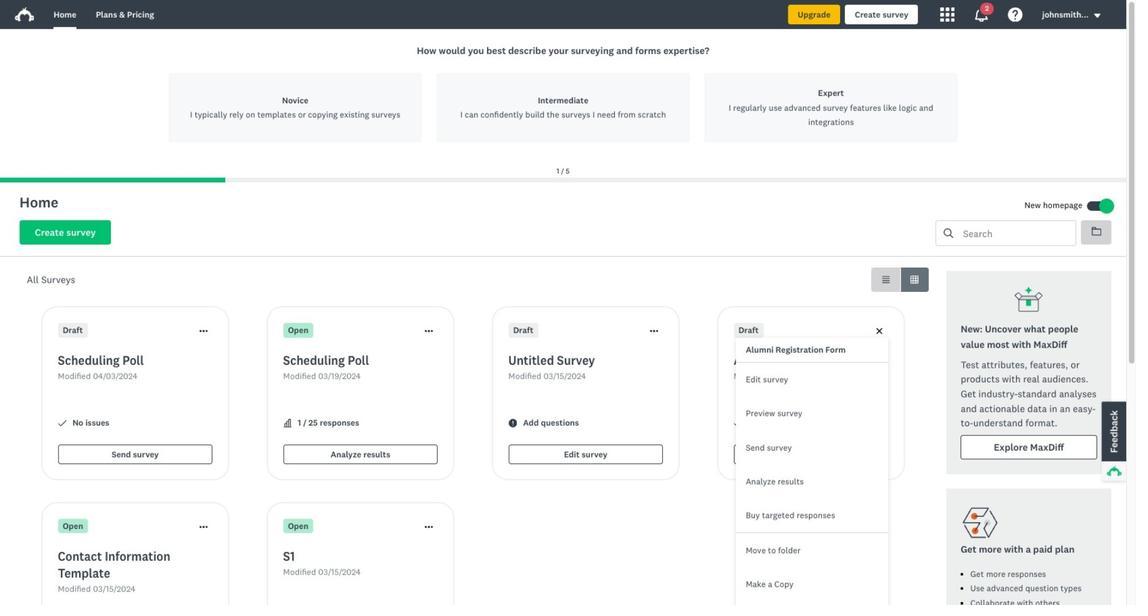 Task type: locate. For each thing, give the bounding box(es) containing it.
dialog
[[0, 29, 1126, 183]]

response based pricing icon image
[[961, 504, 1000, 543]]

2 brand logo image from the top
[[15, 7, 34, 22]]

max diff icon image
[[1014, 286, 1044, 315]]

menu
[[736, 338, 888, 606]]

group
[[872, 268, 929, 292]]

search image
[[944, 229, 953, 239], [944, 229, 953, 239]]

help icon image
[[1008, 7, 1023, 22]]

dropdown arrow icon image
[[1094, 11, 1102, 20], [1095, 13, 1101, 18]]

Search text field
[[953, 222, 1076, 246]]

warning image
[[508, 420, 517, 428]]

folders image
[[1092, 227, 1101, 237]]

brand logo image
[[15, 5, 34, 24], [15, 7, 34, 22]]

no issues image
[[734, 420, 742, 428]]

products icon image
[[940, 7, 955, 22], [940, 7, 955, 22]]



Task type: vqa. For each thing, say whether or not it's contained in the screenshot.
first Brand logo from the bottom of the page
yes



Task type: describe. For each thing, give the bounding box(es) containing it.
response count image
[[283, 420, 292, 428]]

notification center icon image
[[974, 7, 989, 22]]

response count image
[[283, 420, 292, 428]]

1 brand logo image from the top
[[15, 5, 34, 24]]

no issues image
[[58, 420, 66, 428]]

folders image
[[1092, 228, 1101, 236]]



